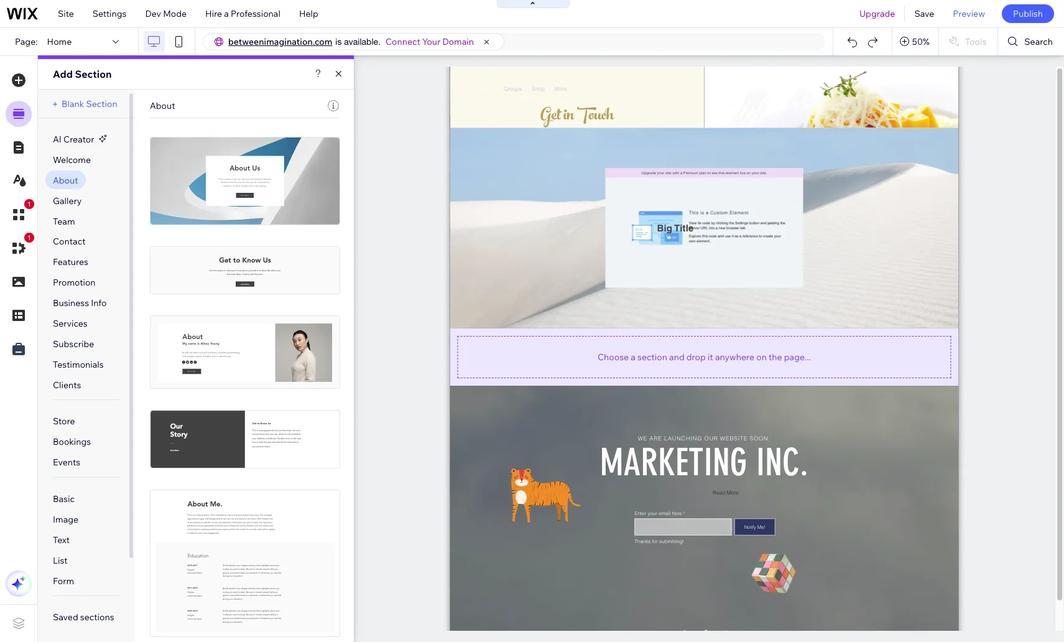 Task type: locate. For each thing, give the bounding box(es) containing it.
1 vertical spatial about
[[53, 175, 78, 186]]

saved
[[53, 612, 78, 623]]

text
[[53, 534, 70, 545]]

upgrade
[[860, 8, 896, 19]]

about
[[150, 100, 175, 111], [53, 175, 78, 186]]

blank section
[[62, 98, 117, 110]]

0 vertical spatial 1
[[27, 200, 31, 208]]

1 vertical spatial a
[[631, 351, 636, 362]]

0 vertical spatial about
[[150, 100, 175, 111]]

0 vertical spatial section
[[75, 68, 112, 80]]

1
[[27, 200, 31, 208], [27, 234, 31, 241]]

is
[[336, 37, 342, 47]]

site
[[58, 8, 74, 19]]

domain
[[443, 36, 474, 47]]

info
[[91, 297, 107, 309]]

section
[[75, 68, 112, 80], [86, 98, 117, 110]]

store
[[53, 416, 75, 427]]

1 left contact
[[27, 234, 31, 241]]

anywhere
[[715, 351, 755, 362]]

team
[[53, 216, 75, 227]]

0 horizontal spatial a
[[224, 8, 229, 19]]

the
[[769, 351, 782, 362]]

a right hire
[[224, 8, 229, 19]]

tools
[[966, 36, 987, 47]]

professional
[[231, 8, 281, 19]]

1 button left team
[[6, 199, 34, 228]]

1 button left contact
[[6, 233, 34, 261]]

1 left gallery
[[27, 200, 31, 208]]

publish button
[[1002, 4, 1055, 23]]

choose
[[598, 351, 629, 362]]

dev
[[145, 8, 161, 19]]

publish
[[1013, 8, 1043, 19]]

0 vertical spatial a
[[224, 8, 229, 19]]

a left 'section'
[[631, 351, 636, 362]]

image
[[53, 514, 79, 525]]

1 vertical spatial section
[[86, 98, 117, 110]]

welcome
[[53, 154, 91, 165]]

bookings
[[53, 436, 91, 447]]

gallery
[[53, 195, 82, 206]]

1 horizontal spatial a
[[631, 351, 636, 362]]

section up blank section
[[75, 68, 112, 80]]

creator
[[64, 134, 94, 145]]

is available. connect your domain
[[336, 36, 474, 47]]

betweenimagination.com
[[228, 36, 333, 47]]

section right the blank
[[86, 98, 117, 110]]

1 button
[[6, 199, 34, 228], [6, 233, 34, 261]]

1 vertical spatial 1
[[27, 234, 31, 241]]

it
[[708, 351, 713, 362]]

add section
[[53, 68, 112, 80]]

and
[[669, 351, 685, 362]]

1 vertical spatial 1 button
[[6, 233, 34, 261]]

0 horizontal spatial about
[[53, 175, 78, 186]]

a
[[224, 8, 229, 19], [631, 351, 636, 362]]

saved sections
[[53, 612, 114, 623]]

settings
[[93, 8, 127, 19]]

business info
[[53, 297, 107, 309]]

1 1 button from the top
[[6, 199, 34, 228]]

contact
[[53, 236, 86, 247]]

0 vertical spatial 1 button
[[6, 199, 34, 228]]

1 1 from the top
[[27, 200, 31, 208]]

save button
[[906, 0, 944, 27]]

choose a section and drop it anywhere on the page...
[[598, 351, 811, 362]]

basic
[[53, 493, 75, 505]]



Task type: vqa. For each thing, say whether or not it's contained in the screenshot.
Add Apps
no



Task type: describe. For each thing, give the bounding box(es) containing it.
business
[[53, 297, 89, 309]]

hire
[[205, 8, 222, 19]]

available.
[[344, 37, 381, 47]]

1 horizontal spatial about
[[150, 100, 175, 111]]

events
[[53, 457, 80, 468]]

drop
[[687, 351, 706, 362]]

sections
[[80, 612, 114, 623]]

search
[[1025, 36, 1053, 47]]

search button
[[999, 28, 1065, 55]]

add
[[53, 68, 73, 80]]

home
[[47, 36, 72, 47]]

preview
[[953, 8, 985, 19]]

blank
[[62, 98, 84, 110]]

save
[[915, 8, 935, 19]]

50% button
[[893, 28, 939, 55]]

features
[[53, 256, 88, 268]]

mode
[[163, 8, 187, 19]]

clients
[[53, 379, 81, 390]]

dev mode
[[145, 8, 187, 19]]

ai creator
[[53, 134, 94, 145]]

a for professional
[[224, 8, 229, 19]]

section for add section
[[75, 68, 112, 80]]

ai
[[53, 134, 62, 145]]

50%
[[913, 36, 930, 47]]

section for blank section
[[86, 98, 117, 110]]

list
[[53, 555, 68, 566]]

2 1 from the top
[[27, 234, 31, 241]]

promotion
[[53, 277, 96, 288]]

a for section
[[631, 351, 636, 362]]

section
[[638, 351, 668, 362]]

2 1 button from the top
[[6, 233, 34, 261]]

form
[[53, 575, 74, 586]]

connect
[[386, 36, 420, 47]]

on
[[757, 351, 767, 362]]

hire a professional
[[205, 8, 281, 19]]

preview button
[[944, 0, 995, 27]]

services
[[53, 318, 88, 329]]

page...
[[784, 351, 811, 362]]

tools button
[[939, 28, 998, 55]]

help
[[299, 8, 318, 19]]

your
[[422, 36, 441, 47]]

testimonials
[[53, 359, 104, 370]]

subscribe
[[53, 338, 94, 350]]



